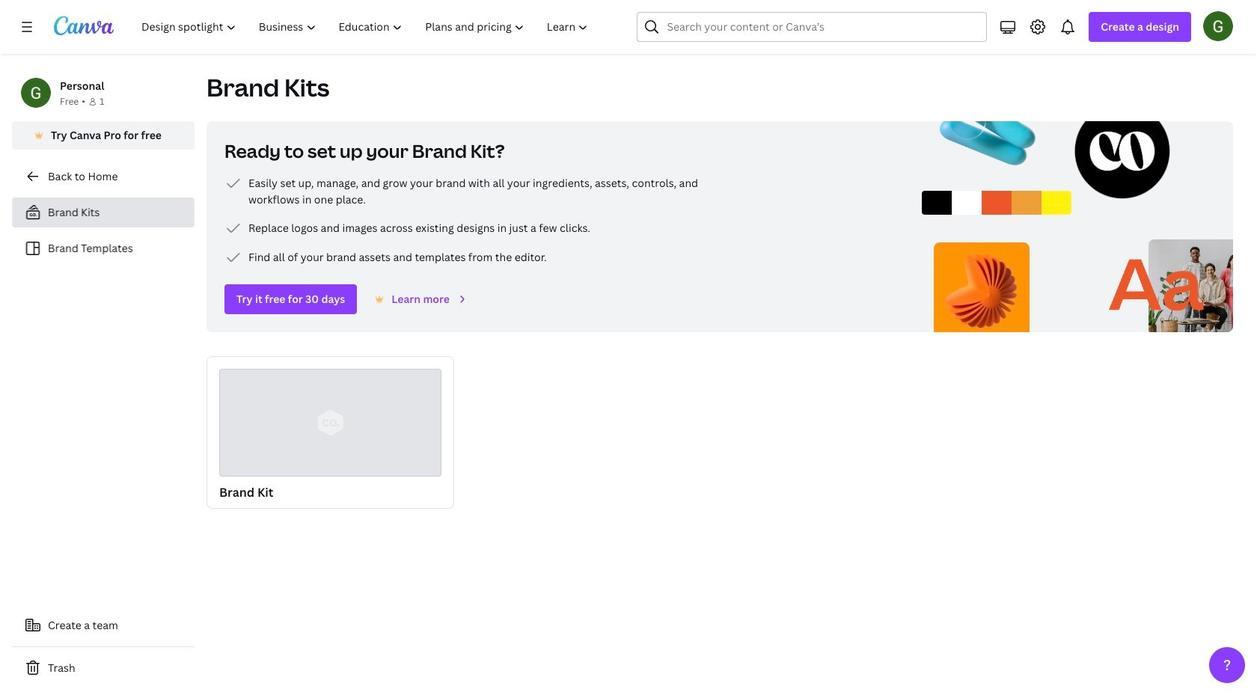 Task type: describe. For each thing, give the bounding box(es) containing it.
Search search field
[[667, 13, 958, 41]]



Task type: vqa. For each thing, say whether or not it's contained in the screenshot.
THE GARY ORLANDO icon
yes



Task type: locate. For each thing, give the bounding box(es) containing it.
gary orlando image
[[1204, 11, 1234, 41]]

top level navigation element
[[132, 12, 602, 42]]

0 horizontal spatial list
[[12, 198, 195, 264]]

None search field
[[638, 12, 988, 42]]

1 horizontal spatial list
[[225, 174, 704, 267]]

list
[[225, 174, 704, 267], [12, 198, 195, 264]]



